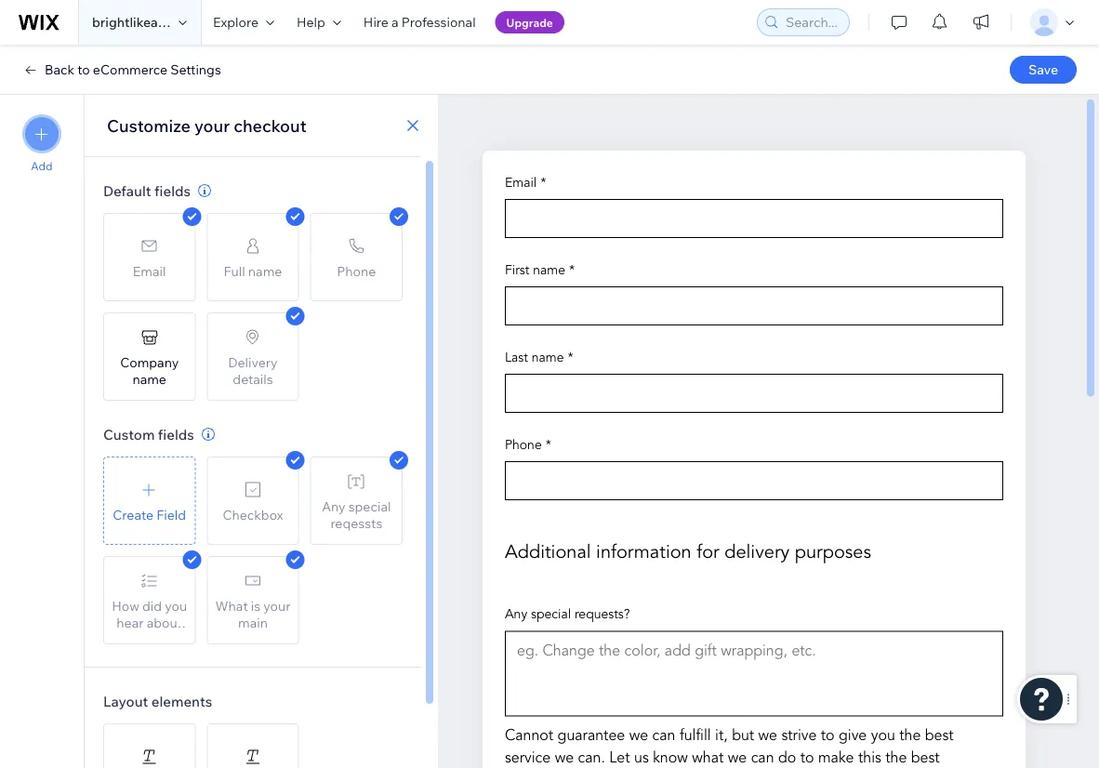 Task type: locate. For each thing, give the bounding box(es) containing it.
help
[[297, 14, 325, 30]]

Search... field
[[781, 9, 844, 35]]

upgrade
[[507, 15, 553, 29]]

ecommerce
[[93, 61, 168, 78]]

company name
[[120, 354, 179, 387]]

hire a professional link
[[352, 0, 487, 45]]

back
[[45, 61, 75, 78]]

save
[[1029, 61, 1059, 78]]

0 vertical spatial fields
[[154, 182, 191, 200]]

custom
[[103, 426, 155, 443]]

1 vertical spatial fields
[[158, 426, 194, 443]]

fields right custom
[[158, 426, 194, 443]]

create field button
[[103, 457, 196, 545]]

field
[[157, 507, 186, 523]]

brightlikeadiamond
[[92, 14, 212, 30]]

add button
[[25, 117, 59, 173]]

custom fields
[[103, 426, 194, 443]]

customize
[[107, 115, 191, 136]]

back to ecommerce settings button
[[22, 61, 221, 78]]

fields
[[154, 182, 191, 200], [158, 426, 194, 443]]

add
[[31, 159, 53, 173]]

fields for default fields
[[154, 182, 191, 200]]

to
[[77, 61, 90, 78]]

hire
[[364, 14, 389, 30]]

settings
[[170, 61, 221, 78]]

checkout
[[234, 115, 307, 136]]

fields right default
[[154, 182, 191, 200]]

explore
[[213, 14, 259, 30]]

help button
[[286, 0, 352, 45]]

customize your checkout
[[107, 115, 307, 136]]



Task type: vqa. For each thing, say whether or not it's contained in the screenshot.
payment in the 'Basic Package One-time Payment'
no



Task type: describe. For each thing, give the bounding box(es) containing it.
fields for custom fields
[[158, 426, 194, 443]]

create
[[113, 507, 154, 523]]

back to ecommerce settings
[[45, 61, 221, 78]]

professional
[[402, 14, 476, 30]]

upgrade button
[[496, 11, 565, 33]]

a
[[392, 14, 399, 30]]

save button
[[1010, 56, 1077, 84]]

elements
[[151, 693, 212, 710]]

company
[[120, 354, 179, 370]]

layout elements
[[103, 693, 212, 710]]

default fields
[[103, 182, 191, 200]]

hire a professional
[[364, 14, 476, 30]]

name
[[132, 371, 166, 387]]

your
[[194, 115, 230, 136]]

create field
[[113, 507, 186, 523]]

default
[[103, 182, 151, 200]]

layout
[[103, 693, 148, 710]]



